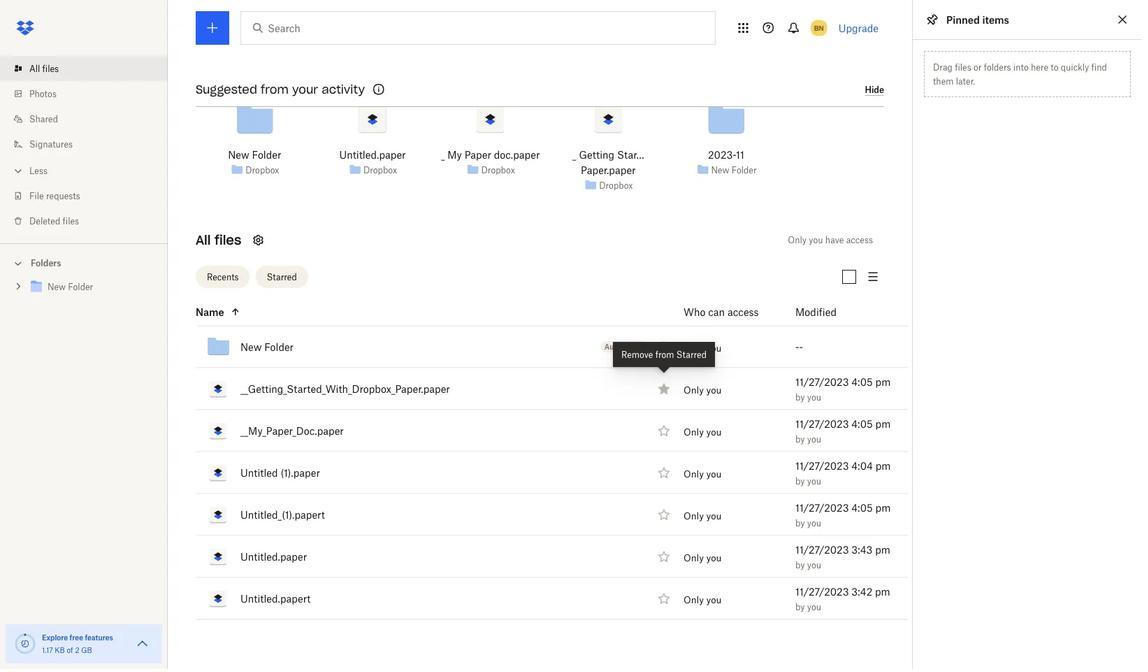 Task type: describe. For each thing, give the bounding box(es) containing it.
files for all files link
[[42, 63, 59, 74]]

11/27/2023 4:04 pm by you
[[796, 460, 891, 487]]

file requests link
[[11, 183, 168, 208]]

you inside name new folder, modified 11/27/2023 3:24 pm, element
[[707, 343, 722, 354]]

add to starred image for 11/27/2023 3:43 pm
[[656, 549, 673, 565]]

new folder inside name new folder, modified 11/27/2023 3:24 pm, element
[[241, 341, 294, 353]]

by for __getting_started_with_dropbox_paper.paper
[[796, 392, 805, 403]]

untitled_(1).papert link
[[241, 507, 325, 524]]

paper
[[465, 149, 492, 161]]

table containing name
[[165, 299, 909, 620]]

only you button for untitled.papert
[[684, 595, 722, 606]]

remove
[[622, 352, 654, 362]]

pm for untitled (1).paper
[[876, 460, 891, 472]]

name untitled.papert, modified 11/27/2023 3:42 pm, element
[[165, 578, 909, 620]]

pm for untitled.papert
[[876, 586, 891, 598]]

only for untitled_(1).papert
[[684, 511, 704, 522]]

only you for untitled.papert
[[684, 595, 722, 606]]

1 - from the left
[[796, 341, 800, 353]]

less image
[[11, 164, 25, 178]]

starred inside button
[[267, 272, 297, 283]]

pm for untitled_(1).papert
[[876, 502, 891, 514]]

only you for untitled (1).paper
[[684, 469, 722, 480]]

_ my paper doc.paper link
[[441, 148, 540, 163]]

only you have access
[[788, 235, 874, 246]]

hide button
[[865, 85, 885, 96]]

only you button for untitled.paper
[[684, 553, 722, 564]]

name untitled_(1).papert, modified 11/27/2023 4:05 pm, element
[[165, 495, 909, 536]]

11/27/2023 3:43 pm by you
[[796, 544, 891, 571]]

of
[[67, 646, 73, 655]]

dropbox for untitled.paper
[[364, 165, 397, 176]]

explore
[[42, 633, 68, 642]]

only you button for new folder
[[684, 343, 722, 354]]

upgrade link
[[839, 22, 879, 34]]

3:42
[[852, 586, 873, 598]]

2
[[75, 646, 79, 655]]

from for starred
[[656, 352, 675, 362]]

can
[[709, 306, 725, 318]]

close right sidebar image
[[1115, 11, 1132, 28]]

11/27/2023 for untitled_(1).papert
[[796, 502, 849, 514]]

shared link
[[11, 106, 168, 131]]

2023-11 link
[[709, 148, 745, 163]]

name untitled (1).paper, modified 11/27/2023 4:04 pm, element
[[165, 453, 909, 495]]

dropbox for new folder
[[246, 165, 279, 176]]

only you for untitled.paper
[[684, 553, 722, 564]]

_ getting star… paper.paper link
[[558, 148, 659, 178]]

__my_paper_doc.paper link
[[241, 423, 344, 440]]

photos
[[29, 88, 57, 99]]

_ getting star… paper.paper
[[573, 149, 645, 177]]

by for untitled_(1).papert
[[796, 518, 805, 529]]

only you for __my_paper_doc.paper
[[684, 427, 722, 438]]

explore free features 1.17 kb of 2 gb
[[42, 633, 113, 655]]

_ for _ getting star… paper.paper
[[573, 149, 577, 161]]

1 horizontal spatial all
[[196, 233, 211, 249]]

1 horizontal spatial starred
[[677, 352, 707, 362]]

add to starred image inside name new folder, modified 11/27/2023 3:24 pm, element
[[656, 339, 673, 356]]

upgrade
[[839, 22, 879, 34]]

untitled
[[241, 467, 278, 479]]

11/27/2023 4:05 pm by you for __getting_started_with_dropbox_paper.paper
[[796, 376, 891, 403]]

requests
[[46, 191, 80, 201]]

--
[[796, 341, 804, 353]]

signatures
[[29, 139, 73, 149]]

bn button
[[808, 17, 831, 39]]

you inside 11/27/2023 3:43 pm by you
[[808, 560, 822, 571]]

dropbox for _ getting star… paper.paper
[[600, 180, 633, 191]]

files for 'deleted files' 'link'
[[63, 216, 79, 226]]

folder settings image
[[250, 232, 267, 249]]

dropbox link for untitled.paper
[[364, 163, 397, 177]]

deleted
[[29, 216, 60, 226]]

dropbox image
[[11, 14, 39, 42]]

modified
[[796, 306, 837, 318]]

recents
[[207, 272, 239, 283]]

name
[[196, 306, 224, 318]]

by for untitled (1).paper
[[796, 476, 805, 487]]

you inside 11/27/2023 4:04 pm by you
[[808, 476, 822, 487]]

hide
[[865, 85, 885, 95]]

name button
[[196, 304, 650, 321]]

0 vertical spatial untitled.paper
[[340, 149, 406, 161]]

folders button
[[0, 252, 168, 273]]

automated
[[605, 343, 643, 352]]

add to starred image for 11/27/2023 3:42 pm
[[656, 591, 673, 607]]

(1).paper
[[281, 467, 320, 479]]

deleted files link
[[11, 208, 168, 234]]

only you button for untitled (1).paper
[[684, 469, 722, 480]]

2 horizontal spatial files
[[215, 233, 242, 249]]

who
[[684, 306, 706, 318]]

untitled.paper inside "element"
[[241, 551, 307, 563]]

by for untitled.paper
[[796, 560, 805, 571]]

untitled (1).paper
[[241, 467, 320, 479]]

4:04
[[852, 460, 873, 472]]

3:43
[[852, 544, 873, 556]]

untitled (1).paper link
[[241, 465, 320, 482]]

quota usage element
[[14, 633, 36, 655]]

doc.paper
[[494, 149, 540, 161]]

name untitled.paper, modified 11/27/2023 3:43 pm, element
[[165, 536, 909, 578]]

only you for untitled_(1).papert
[[684, 511, 722, 522]]

11/27/2023 for __my_paper_doc.paper
[[796, 418, 849, 430]]

__getting_started_with_dropbox_paper.paper link
[[241, 381, 450, 398]]

2023-11
[[709, 149, 745, 161]]

gb
[[81, 646, 92, 655]]

file requests
[[29, 191, 80, 201]]

features
[[85, 633, 113, 642]]

items
[[983, 14, 1010, 26]]

your
[[292, 82, 318, 97]]

free
[[70, 633, 83, 642]]

paper.paper
[[581, 165, 636, 177]]



Task type: locate. For each thing, give the bounding box(es) containing it.
1 _ from the left
[[441, 149, 445, 161]]

untitled_(1).papert
[[241, 509, 325, 521]]

6 only you button from the top
[[684, 553, 722, 564]]

4 pm from the top
[[876, 502, 891, 514]]

only for __getting_started_with_dropbox_paper.paper
[[684, 385, 704, 396]]

2 11/27/2023 from the top
[[796, 418, 849, 430]]

only you inside name __my_paper_doc.paper, modified 11/27/2023 4:05 pm, element
[[684, 427, 722, 438]]

4:05 for untitled_(1).papert
[[852, 502, 873, 514]]

dropbox link for _ my paper doc.paper
[[482, 163, 515, 177]]

suggested from your activity
[[196, 82, 365, 97]]

dropbox for _ my paper doc.paper
[[482, 165, 515, 176]]

have
[[826, 235, 844, 246]]

only you inside name new folder, modified 11/27/2023 3:24 pm, element
[[684, 343, 722, 354]]

1 add to starred image from the top
[[656, 423, 673, 440]]

0 horizontal spatial untitled.paper link
[[241, 549, 307, 565]]

1 vertical spatial add to starred image
[[656, 465, 673, 482]]

only you button inside name __getting_started_with_dropbox_paper.paper, modified 11/27/2023 4:05 pm, element
[[684, 385, 722, 396]]

11/27/2023 for untitled.paper
[[796, 544, 849, 556]]

remove from starred image
[[656, 381, 673, 398]]

_
[[441, 149, 445, 161], [573, 149, 577, 161]]

0 horizontal spatial from
[[261, 82, 289, 97]]

1 by from the top
[[796, 392, 805, 403]]

2 only you button from the top
[[684, 385, 722, 396]]

add to starred image inside name __my_paper_doc.paper, modified 11/27/2023 4:05 pm, element
[[656, 423, 673, 440]]

1 vertical spatial files
[[63, 216, 79, 226]]

2 _ from the left
[[573, 149, 577, 161]]

11/27/2023 4:05 pm by you for untitled_(1).papert
[[796, 502, 891, 529]]

1 vertical spatial from
[[656, 352, 675, 362]]

1 add to starred image from the top
[[656, 339, 673, 356]]

starred
[[267, 272, 297, 283], [677, 352, 707, 362]]

2023-
[[709, 149, 737, 161]]

untitled.paper
[[340, 149, 406, 161], [241, 551, 307, 563]]

0 vertical spatial add to starred image
[[656, 423, 673, 440]]

dropbox link
[[246, 163, 279, 177], [364, 163, 397, 177], [482, 163, 515, 177], [600, 179, 633, 193]]

11/27/2023 for untitled (1).paper
[[796, 460, 849, 472]]

files inside 'link'
[[63, 216, 79, 226]]

only you button inside the name untitled.paper, modified 11/27/2023 3:43 pm, "element"
[[684, 553, 722, 564]]

1 pm from the top
[[876, 376, 891, 388]]

you inside 11/27/2023 3:42 pm by you
[[808, 602, 822, 613]]

1 vertical spatial add to starred image
[[656, 549, 673, 565]]

only you
[[684, 343, 722, 354], [684, 385, 722, 396], [684, 427, 722, 438], [684, 469, 722, 480], [684, 511, 722, 522], [684, 553, 722, 564], [684, 595, 722, 606]]

star…
[[617, 149, 645, 161]]

1 horizontal spatial files
[[63, 216, 79, 226]]

untitled.paper link inside "element"
[[241, 549, 307, 565]]

4 only you button from the top
[[684, 469, 722, 480]]

4 11/27/2023 from the top
[[796, 502, 849, 514]]

from right the remove
[[656, 352, 675, 362]]

folder
[[252, 149, 281, 161], [732, 165, 757, 176], [68, 282, 93, 292], [265, 341, 294, 353]]

name new folder, modified 11/27/2023 3:24 pm, element
[[165, 327, 909, 369]]

less
[[29, 165, 48, 176]]

1 only you button from the top
[[684, 343, 722, 354]]

_ left my
[[441, 149, 445, 161]]

5 by from the top
[[796, 560, 805, 571]]

1 vertical spatial 11/27/2023 4:05 pm by you
[[796, 418, 891, 445]]

1 vertical spatial all
[[196, 233, 211, 249]]

by inside name __my_paper_doc.paper, modified 11/27/2023 4:05 pm, element
[[796, 434, 805, 445]]

5 only you from the top
[[684, 511, 722, 522]]

1 vertical spatial all files
[[196, 233, 242, 249]]

remove from starred
[[622, 352, 707, 362]]

only inside name untitled (1).paper, modified 11/27/2023 4:04 pm, element
[[684, 469, 704, 480]]

new folder link
[[228, 148, 281, 163], [712, 163, 757, 177], [28, 278, 157, 297], [241, 339, 294, 356]]

recents button
[[196, 266, 250, 289]]

files right deleted
[[63, 216, 79, 226]]

all files list item
[[0, 56, 168, 81]]

11/27/2023 down 11/27/2023 4:04 pm by you
[[796, 502, 849, 514]]

all files link
[[11, 56, 168, 81]]

1 horizontal spatial access
[[847, 235, 874, 246]]

signatures link
[[11, 131, 168, 157]]

7 only you from the top
[[684, 595, 722, 606]]

4 only you from the top
[[684, 469, 722, 480]]

only you button
[[684, 343, 722, 354], [684, 385, 722, 396], [684, 427, 722, 438], [684, 469, 722, 480], [684, 511, 722, 522], [684, 553, 722, 564], [684, 595, 722, 606]]

pm inside 11/27/2023 3:43 pm by you
[[876, 544, 891, 556]]

add to starred image for untitled (1).paper
[[656, 465, 673, 482]]

2 by from the top
[[796, 434, 805, 445]]

only inside the name untitled.paper, modified 11/27/2023 3:43 pm, "element"
[[684, 553, 704, 564]]

only for untitled.paper
[[684, 553, 704, 564]]

files up photos
[[42, 63, 59, 74]]

1 horizontal spatial untitled.paper
[[340, 149, 406, 161]]

suggested
[[196, 82, 257, 97]]

untitled.paper link
[[340, 148, 406, 163], [241, 549, 307, 565]]

4:05 inside name untitled_(1).papert, modified 11/27/2023 4:05 pm, element
[[852, 502, 873, 514]]

3 only you from the top
[[684, 427, 722, 438]]

11/27/2023 4:05 pm by you inside name untitled_(1).papert, modified 11/27/2023 4:05 pm, element
[[796, 502, 891, 529]]

0 horizontal spatial all files
[[29, 63, 59, 74]]

5 only you button from the top
[[684, 511, 722, 522]]

modified button
[[796, 304, 874, 321]]

4:05 inside name __my_paper_doc.paper, modified 11/27/2023 4:05 pm, element
[[852, 418, 873, 430]]

2 only you from the top
[[684, 385, 722, 396]]

0 vertical spatial all files
[[29, 63, 59, 74]]

2 vertical spatial add to starred image
[[656, 591, 673, 607]]

11/27/2023 down --
[[796, 376, 849, 388]]

11
[[737, 149, 745, 161]]

2 vertical spatial add to starred image
[[656, 507, 673, 524]]

1 vertical spatial starred
[[677, 352, 707, 362]]

0 horizontal spatial starred
[[267, 272, 297, 283]]

0 vertical spatial 4:05
[[852, 376, 873, 388]]

add to starred image inside the name untitled.paper, modified 11/27/2023 3:43 pm, "element"
[[656, 549, 673, 565]]

0 horizontal spatial files
[[42, 63, 59, 74]]

files
[[42, 63, 59, 74], [63, 216, 79, 226], [215, 233, 242, 249]]

11/27/2023 for __getting_started_with_dropbox_paper.paper
[[796, 376, 849, 388]]

add to starred image for untitled_(1).papert
[[656, 507, 673, 524]]

by inside 11/27/2023 3:42 pm by you
[[796, 602, 805, 613]]

dropbox link for new folder
[[246, 163, 279, 177]]

my
[[448, 149, 462, 161]]

access right have at top right
[[847, 235, 874, 246]]

1 vertical spatial access
[[728, 306, 759, 318]]

2 vertical spatial 11/27/2023 4:05 pm by you
[[796, 502, 891, 529]]

6 only you from the top
[[684, 553, 722, 564]]

1 vertical spatial untitled.paper
[[241, 551, 307, 563]]

5 pm from the top
[[876, 544, 891, 556]]

__my_paper_doc.paper
[[241, 425, 344, 437]]

6 11/27/2023 from the top
[[796, 586, 849, 598]]

from left your
[[261, 82, 289, 97]]

0 vertical spatial from
[[261, 82, 289, 97]]

only you button inside name new folder, modified 11/27/2023 3:24 pm, element
[[684, 343, 722, 354]]

by inside name __getting_started_with_dropbox_paper.paper, modified 11/27/2023 4:05 pm, element
[[796, 392, 805, 403]]

3 by from the top
[[796, 476, 805, 487]]

dropbox link for _ getting star… paper.paper
[[600, 179, 633, 193]]

pinned items
[[947, 14, 1010, 26]]

pm for __getting_started_with_dropbox_paper.paper
[[876, 376, 891, 388]]

only inside name untitled.papert, modified 11/27/2023 3:42 pm, element
[[684, 595, 704, 606]]

7 only you button from the top
[[684, 595, 722, 606]]

shared
[[29, 114, 58, 124]]

only inside name __my_paper_doc.paper, modified 11/27/2023 4:05 pm, element
[[684, 427, 704, 438]]

0 vertical spatial 11/27/2023 4:05 pm by you
[[796, 376, 891, 403]]

only you button for __getting_started_with_dropbox_paper.paper
[[684, 385, 722, 396]]

all
[[29, 63, 40, 74], [196, 233, 211, 249]]

_ my paper doc.paper
[[441, 149, 540, 161]]

only for untitled.papert
[[684, 595, 704, 606]]

3 pm from the top
[[876, 460, 891, 472]]

by inside 11/27/2023 4:04 pm by you
[[796, 476, 805, 487]]

kb
[[55, 646, 65, 655]]

1.17
[[42, 646, 53, 655]]

_ inside _ getting star… paper.paper
[[573, 149, 577, 161]]

deleted files
[[29, 216, 79, 226]]

from
[[261, 82, 289, 97], [656, 352, 675, 362]]

add to starred image inside name untitled_(1).papert, modified 11/27/2023 4:05 pm, element
[[656, 507, 673, 524]]

11/27/2023 inside 11/27/2023 3:43 pm by you
[[796, 544, 849, 556]]

11/27/2023 left 4:04
[[796, 460, 849, 472]]

all files up photos
[[29, 63, 59, 74]]

add to starred image
[[656, 339, 673, 356], [656, 549, 673, 565], [656, 591, 673, 607]]

only you inside name untitled (1).paper, modified 11/27/2023 4:04 pm, element
[[684, 469, 722, 480]]

1 4:05 from the top
[[852, 376, 873, 388]]

folders
[[31, 258, 61, 269]]

pm for __my_paper_doc.paper
[[876, 418, 891, 430]]

2 pm from the top
[[876, 418, 891, 430]]

4:05 for __getting_started_with_dropbox_paper.paper
[[852, 376, 873, 388]]

dropbox
[[246, 165, 279, 176], [364, 165, 397, 176], [482, 165, 515, 176], [600, 180, 633, 191]]

11/27/2023 4:05 pm by you up 4:04
[[796, 418, 891, 445]]

from for your
[[261, 82, 289, 97]]

only you inside name untitled.papert, modified 11/27/2023 3:42 pm, element
[[684, 595, 722, 606]]

_ left getting
[[573, 149, 577, 161]]

add to starred image
[[656, 423, 673, 440], [656, 465, 673, 482], [656, 507, 673, 524]]

all files inside list item
[[29, 63, 59, 74]]

file
[[29, 191, 44, 201]]

starred down who
[[677, 352, 707, 362]]

0 horizontal spatial access
[[728, 306, 759, 318]]

2 4:05 from the top
[[852, 418, 873, 430]]

11/27/2023 4:05 pm by you down --
[[796, 376, 891, 403]]

pinned
[[947, 14, 981, 26]]

11/27/2023 left '3:42'
[[796, 586, 849, 598]]

only you button inside name untitled_(1).papert, modified 11/27/2023 4:05 pm, element
[[684, 511, 722, 522]]

only you button for untitled_(1).papert
[[684, 511, 722, 522]]

11/27/2023 left 3:43
[[796, 544, 849, 556]]

all up recents on the left top
[[196, 233, 211, 249]]

3 add to starred image from the top
[[656, 507, 673, 524]]

photos link
[[11, 81, 168, 106]]

name __getting_started_with_dropbox_paper.paper, modified 11/27/2023 4:05 pm, element
[[165, 369, 909, 411]]

only you button inside name __my_paper_doc.paper, modified 11/27/2023 4:05 pm, element
[[684, 427, 722, 438]]

11/27/2023 4:05 pm by you for __my_paper_doc.paper
[[796, 418, 891, 445]]

name __my_paper_doc.paper, modified 11/27/2023 4:05 pm, element
[[165, 411, 909, 453]]

11/27/2023 up 11/27/2023 4:04 pm by you
[[796, 418, 849, 430]]

list containing all files
[[0, 48, 168, 243]]

1 11/27/2023 4:05 pm by you from the top
[[796, 376, 891, 403]]

starred right recents 'button' in the top left of the page
[[267, 272, 297, 283]]

pm
[[876, 376, 891, 388], [876, 418, 891, 430], [876, 460, 891, 472], [876, 502, 891, 514], [876, 544, 891, 556], [876, 586, 891, 598]]

untitled.papert link
[[241, 591, 311, 607]]

getting
[[579, 149, 615, 161]]

_ for _ my paper doc.paper
[[441, 149, 445, 161]]

activity
[[322, 82, 365, 97]]

2 11/27/2023 4:05 pm by you from the top
[[796, 418, 891, 445]]

11/27/2023 inside 11/27/2023 3:42 pm by you
[[796, 586, 849, 598]]

only for untitled (1).paper
[[684, 469, 704, 480]]

0 vertical spatial untitled.paper link
[[340, 148, 406, 163]]

0 vertical spatial add to starred image
[[656, 339, 673, 356]]

11/27/2023 4:05 pm by you up 3:43
[[796, 502, 891, 529]]

2 - from the left
[[800, 341, 804, 353]]

4:05 for __my_paper_doc.paper
[[852, 418, 873, 430]]

pm for untitled.paper
[[876, 544, 891, 556]]

pm inside 11/27/2023 4:04 pm by you
[[876, 460, 891, 472]]

only you button inside name untitled.papert, modified 11/27/2023 3:42 pm, element
[[684, 595, 722, 606]]

11/27/2023 for untitled.papert
[[796, 586, 849, 598]]

add to starred image inside name untitled (1).paper, modified 11/27/2023 4:04 pm, element
[[656, 465, 673, 482]]

by inside 11/27/2023 3:43 pm by you
[[796, 560, 805, 571]]

3 11/27/2023 4:05 pm by you from the top
[[796, 502, 891, 529]]

3 only you button from the top
[[684, 427, 722, 438]]

table
[[165, 299, 909, 620]]

only you for new folder
[[684, 343, 722, 354]]

4:05 inside name __getting_started_with_dropbox_paper.paper, modified 11/27/2023 4:05 pm, element
[[852, 376, 873, 388]]

only for __my_paper_doc.paper
[[684, 427, 704, 438]]

who can access
[[684, 306, 759, 318]]

bn
[[815, 23, 824, 32]]

1 vertical spatial 4:05
[[852, 418, 873, 430]]

by inside name untitled_(1).papert, modified 11/27/2023 4:05 pm, element
[[796, 518, 805, 529]]

only inside name __getting_started_with_dropbox_paper.paper, modified 11/27/2023 4:05 pm, element
[[684, 385, 704, 396]]

3 add to starred image from the top
[[656, 591, 673, 607]]

11/27/2023 3:42 pm by you
[[796, 586, 891, 613]]

only inside name untitled_(1).papert, modified 11/27/2023 4:05 pm, element
[[684, 511, 704, 522]]

0 horizontal spatial all
[[29, 63, 40, 74]]

only you inside the name untitled.paper, modified 11/27/2023 3:43 pm, "element"
[[684, 553, 722, 564]]

access right the can
[[728, 306, 759, 318]]

__getting_started_with_dropbox_paper.paper
[[241, 383, 450, 395]]

Search text field
[[268, 20, 687, 36]]

untitled.papert
[[241, 593, 311, 605]]

access
[[847, 235, 874, 246], [728, 306, 759, 318]]

2 add to starred image from the top
[[656, 549, 673, 565]]

all inside list item
[[29, 63, 40, 74]]

0 horizontal spatial _
[[441, 149, 445, 161]]

all files up recents on the left top
[[196, 233, 242, 249]]

only inside name new folder, modified 11/27/2023 3:24 pm, element
[[684, 343, 704, 354]]

11/27/2023 4:05 pm by you inside name __getting_started_with_dropbox_paper.paper, modified 11/27/2023 4:05 pm, element
[[796, 376, 891, 403]]

1 horizontal spatial from
[[656, 352, 675, 362]]

6 by from the top
[[796, 602, 805, 613]]

starred button
[[256, 266, 308, 289]]

1 horizontal spatial _
[[573, 149, 577, 161]]

1 horizontal spatial untitled.paper link
[[340, 148, 406, 163]]

only you button inside name untitled (1).paper, modified 11/27/2023 4:04 pm, element
[[684, 469, 722, 480]]

only you button for __my_paper_doc.paper
[[684, 427, 722, 438]]

new folder
[[228, 149, 281, 161], [712, 165, 757, 176], [48, 282, 93, 292], [241, 341, 294, 353]]

4:05
[[852, 376, 873, 388], [852, 418, 873, 430], [852, 502, 873, 514]]

0 horizontal spatial untitled.paper
[[241, 551, 307, 563]]

1 vertical spatial untitled.paper link
[[241, 549, 307, 565]]

1 11/27/2023 from the top
[[796, 376, 849, 388]]

add to starred image for __my_paper_doc.paper
[[656, 423, 673, 440]]

2 vertical spatial files
[[215, 233, 242, 249]]

6 pm from the top
[[876, 586, 891, 598]]

only for new folder
[[684, 343, 704, 354]]

files left folder settings icon
[[215, 233, 242, 249]]

you
[[809, 235, 824, 246], [707, 343, 722, 354], [707, 385, 722, 396], [808, 392, 822, 403], [707, 427, 722, 438], [808, 434, 822, 445], [707, 469, 722, 480], [808, 476, 822, 487], [707, 511, 722, 522], [808, 518, 822, 529], [707, 553, 722, 564], [808, 560, 822, 571], [707, 595, 722, 606], [808, 602, 822, 613]]

11/27/2023
[[796, 376, 849, 388], [796, 418, 849, 430], [796, 460, 849, 472], [796, 502, 849, 514], [796, 544, 849, 556], [796, 586, 849, 598]]

2 vertical spatial 4:05
[[852, 502, 873, 514]]

2 add to starred image from the top
[[656, 465, 673, 482]]

only you inside name untitled_(1).papert, modified 11/27/2023 4:05 pm, element
[[684, 511, 722, 522]]

11/27/2023 4:05 pm by you
[[796, 376, 891, 403], [796, 418, 891, 445], [796, 502, 891, 529]]

pm inside 11/27/2023 3:42 pm by you
[[876, 586, 891, 598]]

11/27/2023 4:05 pm by you inside name __my_paper_doc.paper, modified 11/27/2023 4:05 pm, element
[[796, 418, 891, 445]]

0 vertical spatial starred
[[267, 272, 297, 283]]

1 horizontal spatial all files
[[196, 233, 242, 249]]

3 4:05 from the top
[[852, 502, 873, 514]]

add to starred image inside name untitled.papert, modified 11/27/2023 3:42 pm, element
[[656, 591, 673, 607]]

4 by from the top
[[796, 518, 805, 529]]

files inside list item
[[42, 63, 59, 74]]

1 only you from the top
[[684, 343, 722, 354]]

11/27/2023 inside 11/27/2023 4:04 pm by you
[[796, 460, 849, 472]]

0 vertical spatial access
[[847, 235, 874, 246]]

by
[[796, 392, 805, 403], [796, 434, 805, 445], [796, 476, 805, 487], [796, 518, 805, 529], [796, 560, 805, 571], [796, 602, 805, 613]]

list
[[0, 48, 168, 243]]

by for untitled.papert
[[796, 602, 805, 613]]

0 vertical spatial all
[[29, 63, 40, 74]]

only you inside name __getting_started_with_dropbox_paper.paper, modified 11/27/2023 4:05 pm, element
[[684, 385, 722, 396]]

only you for __getting_started_with_dropbox_paper.paper
[[684, 385, 722, 396]]

0 vertical spatial files
[[42, 63, 59, 74]]

by for __my_paper_doc.paper
[[796, 434, 805, 445]]

all up photos
[[29, 63, 40, 74]]

3 11/27/2023 from the top
[[796, 460, 849, 472]]

5 11/27/2023 from the top
[[796, 544, 849, 556]]



Task type: vqa. For each thing, say whether or not it's contained in the screenshot.


